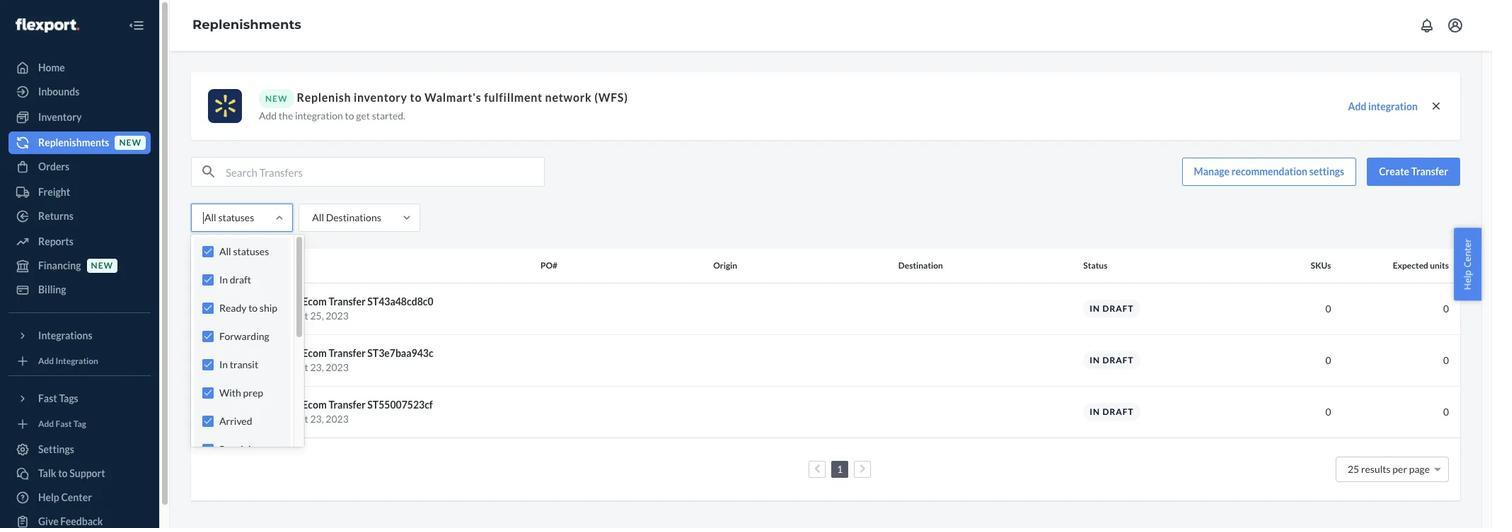 Task type: locate. For each thing, give the bounding box(es) containing it.
1 vertical spatial oct
[[292, 361, 308, 373]]

ecom down 25,
[[302, 347, 327, 359]]

1 vertical spatial replenishments
[[38, 137, 109, 149]]

fast left tags
[[38, 393, 57, 405]]

ready
[[219, 302, 247, 314]]

center inside button
[[1461, 239, 1474, 268]]

0 vertical spatial storage
[[255, 295, 289, 307]]

integration left close 'icon' at the top of the page
[[1368, 100, 1418, 112]]

help center up give feedback at the bottom left of the page
[[38, 492, 92, 504]]

0 vertical spatial 2023
[[326, 310, 349, 322]]

2023 up 'storage to ecom transfer st55007523cf created oct 23, 2023'
[[326, 361, 349, 373]]

expected units
[[1393, 260, 1449, 271]]

help
[[1461, 270, 1474, 290], [38, 492, 59, 504]]

2 vertical spatial oct
[[292, 413, 308, 425]]

storage down the forwarding
[[255, 347, 289, 359]]

1 storage from the top
[[255, 295, 289, 307]]

2 storage from the top
[[255, 347, 289, 359]]

2 vertical spatial 2023
[[326, 413, 349, 425]]

inbounds
[[38, 86, 79, 98]]

to inside 'storage to ecom transfer st55007523cf created oct 23, 2023'
[[291, 399, 300, 411]]

storage for storage to ecom transfer st3e7baa943c
[[255, 347, 289, 359]]

add for add integration
[[1348, 100, 1367, 112]]

draft for storage to ecom transfer st55007523cf
[[1103, 407, 1134, 417]]

3 ecom from the top
[[302, 399, 327, 411]]

to for storage to ecom transfer st3e7baa943c created oct 23, 2023
[[291, 347, 300, 359]]

manage recommendation settings
[[1194, 166, 1344, 178]]

to right ship
[[291, 295, 300, 307]]

2 vertical spatial ecom
[[302, 399, 327, 411]]

oct inside storage to ecom transfer st43a48cd8c0 created oct 25, 2023
[[292, 310, 308, 322]]

destination
[[898, 260, 943, 271]]

created up prep
[[255, 361, 290, 373]]

the
[[279, 110, 293, 122]]

st3e7baa943c
[[367, 347, 433, 359]]

transfer for st3e7baa943c
[[329, 347, 366, 359]]

add for add integration
[[38, 356, 54, 367]]

flexport logo image
[[16, 18, 79, 32]]

storage inside 'storage to ecom transfer st55007523cf created oct 23, 2023'
[[255, 399, 289, 411]]

ecom inside 'storage to ecom transfer st55007523cf created oct 23, 2023'
[[302, 399, 327, 411]]

created for storage to ecom transfer st43a48cd8c0 created oct 25, 2023
[[255, 310, 290, 322]]

draft
[[230, 274, 251, 286], [1103, 303, 1134, 314], [1103, 355, 1134, 366], [1103, 407, 1134, 417]]

help up 'give'
[[38, 492, 59, 504]]

1 horizontal spatial all
[[219, 246, 231, 258]]

2 square image from the top
[[202, 356, 214, 367]]

ecom inside storage to ecom transfer st43a48cd8c0 created oct 25, 2023
[[302, 295, 327, 307]]

settings link
[[8, 439, 151, 461]]

3 oct from the top
[[292, 413, 308, 425]]

2023 inside storage to ecom transfer st43a48cd8c0 created oct 25, 2023
[[326, 310, 349, 322]]

23,
[[310, 361, 324, 373], [310, 413, 324, 425]]

integration
[[1368, 100, 1418, 112], [295, 110, 343, 122]]

2023 down storage to ecom transfer st3e7baa943c created oct 23, 2023
[[326, 413, 349, 425]]

2023 inside 'storage to ecom transfer st55007523cf created oct 23, 2023'
[[326, 413, 349, 425]]

integrations button
[[8, 325, 151, 347]]

transfer down storage to ecom transfer st3e7baa943c created oct 23, 2023
[[329, 399, 366, 411]]

help center button
[[1454, 228, 1482, 301]]

oct right transit
[[292, 361, 308, 373]]

oct right arrived
[[292, 413, 308, 425]]

transfer inside storage to ecom transfer st3e7baa943c created oct 23, 2023
[[329, 347, 366, 359]]

1 vertical spatial center
[[61, 492, 92, 504]]

transfer inside 'storage to ecom transfer st55007523cf created oct 23, 2023'
[[329, 399, 366, 411]]

ecom for st3e7baa943c
[[302, 347, 327, 359]]

to inside storage to ecom transfer st3e7baa943c created oct 23, 2023
[[291, 347, 300, 359]]

new down reports link
[[91, 261, 113, 271]]

3 storage from the top
[[255, 399, 289, 411]]

in
[[219, 274, 228, 286], [1090, 303, 1100, 314], [1090, 355, 1100, 366], [219, 359, 228, 371], [1090, 407, 1100, 417]]

transfer down storage to ecom transfer st43a48cd8c0 created oct 25, 2023
[[329, 347, 366, 359]]

manage
[[1194, 166, 1230, 178]]

0 vertical spatial 23,
[[310, 361, 324, 373]]

2023 for st55007523cf
[[326, 413, 349, 425]]

all statuses
[[204, 212, 254, 224], [219, 246, 269, 258]]

25 results per page
[[1348, 463, 1430, 475]]

2023 for st43a48cd8c0
[[326, 310, 349, 322]]

0 horizontal spatial help center
[[38, 492, 92, 504]]

created down prep
[[255, 413, 290, 425]]

settings
[[1309, 166, 1344, 178]]

2023
[[326, 310, 349, 322], [326, 361, 349, 373], [326, 413, 349, 425]]

2 vertical spatial created
[[255, 413, 290, 425]]

help right units
[[1461, 270, 1474, 290]]

1 vertical spatial statuses
[[233, 246, 269, 258]]

to
[[410, 91, 422, 104], [345, 110, 354, 122], [291, 295, 300, 307], [248, 302, 258, 314], [291, 347, 300, 359], [291, 399, 300, 411], [58, 468, 68, 480]]

fast
[[38, 393, 57, 405], [56, 419, 72, 430]]

3 2023 from the top
[[326, 413, 349, 425]]

storage to ecom transfer st3e7baa943c created oct 23, 2023
[[255, 347, 433, 373]]

created inside storage to ecom transfer st43a48cd8c0 created oct 25, 2023
[[255, 310, 290, 322]]

1 oct from the top
[[292, 310, 308, 322]]

help center
[[1461, 239, 1474, 290], [38, 492, 92, 504]]

open notifications image
[[1419, 17, 1436, 34]]

returns link
[[8, 205, 151, 228]]

0 vertical spatial oct
[[292, 310, 308, 322]]

expected
[[1393, 260, 1428, 271]]

tags
[[59, 393, 78, 405]]

chevron right image
[[859, 464, 866, 474]]

storage inside storage to ecom transfer st3e7baa943c created oct 23, 2023
[[255, 347, 289, 359]]

prep
[[243, 387, 263, 399]]

square image left ready
[[202, 304, 214, 316]]

ready to ship
[[219, 302, 277, 314]]

transfer inside button
[[1411, 166, 1448, 178]]

0 vertical spatial fast
[[38, 393, 57, 405]]

to right transit
[[291, 347, 300, 359]]

home link
[[8, 57, 151, 79]]

new for financing
[[91, 261, 113, 271]]

square image left in transit on the bottom left of the page
[[202, 356, 214, 367]]

in draft for storage to ecom transfer st55007523cf created oct 23, 2023
[[1090, 407, 1134, 417]]

0 vertical spatial help center
[[1461, 239, 1474, 290]]

fast tags
[[38, 393, 78, 405]]

to right prep
[[291, 399, 300, 411]]

1 vertical spatial storage
[[255, 347, 289, 359]]

2023 right 25,
[[326, 310, 349, 322]]

returns
[[38, 210, 73, 222]]

add for add the integration to get started.
[[259, 110, 277, 122]]

fast left the tag at the left
[[56, 419, 72, 430]]

25 results per page option
[[1348, 463, 1430, 475]]

0 vertical spatial new
[[119, 138, 141, 148]]

2 2023 from the top
[[326, 361, 349, 373]]

center right units
[[1461, 239, 1474, 268]]

replenish inventory to walmart's fulfillment network (wfs)
[[297, 91, 628, 104]]

to for talk to support
[[58, 468, 68, 480]]

ecom up 25,
[[302, 295, 327, 307]]

started.
[[372, 110, 405, 122]]

ecom for st55007523cf
[[302, 399, 327, 411]]

give feedback
[[38, 516, 103, 528]]

25,
[[310, 310, 324, 322]]

replenish
[[297, 91, 351, 104]]

help center right units
[[1461, 239, 1474, 290]]

2 created from the top
[[255, 361, 290, 373]]

integration down replenish
[[295, 110, 343, 122]]

transfer for st55007523cf
[[329, 399, 366, 411]]

1 horizontal spatial integration
[[1368, 100, 1418, 112]]

center
[[1461, 239, 1474, 268], [61, 492, 92, 504]]

1 link
[[834, 463, 846, 475]]

1 23, from the top
[[310, 361, 324, 373]]

add inside button
[[1348, 100, 1367, 112]]

storage inside storage to ecom transfer st43a48cd8c0 created oct 25, 2023
[[255, 295, 289, 307]]

1 horizontal spatial new
[[119, 138, 141, 148]]

support
[[70, 468, 105, 480]]

1 vertical spatial created
[[255, 361, 290, 373]]

0 vertical spatial square image
[[202, 304, 214, 316]]

ecom inside storage to ecom transfer st3e7baa943c created oct 23, 2023
[[302, 347, 327, 359]]

new
[[265, 93, 288, 104]]

integrations
[[38, 330, 92, 342]]

1 horizontal spatial help center
[[1461, 239, 1474, 290]]

square image
[[202, 304, 214, 316], [202, 356, 214, 367]]

23, inside storage to ecom transfer st3e7baa943c created oct 23, 2023
[[310, 361, 324, 373]]

oct left 25,
[[292, 310, 308, 322]]

1 vertical spatial 2023
[[326, 361, 349, 373]]

in draft
[[219, 274, 251, 286], [1090, 303, 1134, 314], [1090, 355, 1134, 366], [1090, 407, 1134, 417]]

ecom
[[302, 295, 327, 307], [302, 347, 327, 359], [302, 399, 327, 411]]

1
[[837, 463, 843, 475]]

1 vertical spatial ecom
[[302, 347, 327, 359]]

oct
[[292, 310, 308, 322], [292, 361, 308, 373], [292, 413, 308, 425]]

get
[[356, 110, 370, 122]]

ecom down storage to ecom transfer st3e7baa943c created oct 23, 2023
[[302, 399, 327, 411]]

0 vertical spatial ecom
[[302, 295, 327, 307]]

0 vertical spatial help
[[1461, 270, 1474, 290]]

create transfer link
[[1367, 158, 1460, 186]]

manage recommendation settings button
[[1182, 158, 1356, 186]]

created up the forwarding
[[255, 310, 290, 322]]

1 horizontal spatial replenishments
[[192, 17, 301, 33]]

storage right with
[[255, 399, 289, 411]]

23, inside 'storage to ecom transfer st55007523cf created oct 23, 2023'
[[310, 413, 324, 425]]

storage right ready
[[255, 295, 289, 307]]

center up give feedback "button"
[[61, 492, 92, 504]]

1 ecom from the top
[[302, 295, 327, 307]]

1 created from the top
[[255, 310, 290, 322]]

0 horizontal spatial help
[[38, 492, 59, 504]]

to inside storage to ecom transfer st43a48cd8c0 created oct 25, 2023
[[291, 295, 300, 307]]

draft for storage to ecom transfer st3e7baa943c
[[1103, 355, 1134, 366]]

storage for storage to ecom transfer st55007523cf
[[255, 399, 289, 411]]

add the integration to get started.
[[259, 110, 405, 122]]

2 vertical spatial storage
[[255, 399, 289, 411]]

23, down storage to ecom transfer st3e7baa943c created oct 23, 2023
[[310, 413, 324, 425]]

oct inside storage to ecom transfer st3e7baa943c created oct 23, 2023
[[292, 361, 308, 373]]

0 vertical spatial center
[[1461, 239, 1474, 268]]

manage recommendation settings link
[[1182, 158, 1356, 186]]

transfer for st43a48cd8c0
[[329, 295, 366, 307]]

to left get
[[345, 110, 354, 122]]

transfer inside storage to ecom transfer st43a48cd8c0 created oct 25, 2023
[[329, 295, 366, 307]]

add
[[1348, 100, 1367, 112], [259, 110, 277, 122], [38, 356, 54, 367], [38, 419, 54, 430]]

add integration link
[[8, 353, 151, 370]]

created inside 'storage to ecom transfer st55007523cf created oct 23, 2023'
[[255, 413, 290, 425]]

recommendation
[[1232, 166, 1307, 178]]

0 horizontal spatial replenishments
[[38, 137, 109, 149]]

storage to ecom transfer st43a48cd8c0 created oct 25, 2023
[[255, 295, 433, 322]]

1 horizontal spatial center
[[1461, 239, 1474, 268]]

inventory
[[354, 91, 407, 104]]

23, down 25,
[[310, 361, 324, 373]]

0 horizontal spatial new
[[91, 261, 113, 271]]

new up the orders link
[[119, 138, 141, 148]]

new
[[119, 138, 141, 148], [91, 261, 113, 271]]

receiving
[[219, 444, 261, 456]]

1 2023 from the top
[[326, 310, 349, 322]]

to inside talk to support link
[[58, 468, 68, 480]]

to right the 'talk' on the left bottom of the page
[[58, 468, 68, 480]]

arrived
[[219, 415, 252, 427]]

1 vertical spatial help
[[38, 492, 59, 504]]

1 square image from the top
[[202, 304, 214, 316]]

2023 inside storage to ecom transfer st3e7baa943c created oct 23, 2023
[[326, 361, 349, 373]]

3 created from the top
[[255, 413, 290, 425]]

1 horizontal spatial help
[[1461, 270, 1474, 290]]

0 vertical spatial replenishments
[[192, 17, 301, 33]]

1 vertical spatial new
[[91, 261, 113, 271]]

ship
[[260, 302, 277, 314]]

per
[[1393, 463, 1407, 475]]

tag
[[73, 419, 86, 430]]

add fast tag link
[[8, 416, 151, 433]]

2 23, from the top
[[310, 413, 324, 425]]

billing link
[[8, 279, 151, 301]]

give feedback button
[[8, 511, 151, 529]]

2 oct from the top
[[292, 361, 308, 373]]

fulfillment
[[484, 91, 543, 104]]

transfer right "create"
[[1411, 166, 1448, 178]]

0 vertical spatial created
[[255, 310, 290, 322]]

in for storage to ecom transfer st55007523cf
[[1090, 407, 1100, 417]]

freight link
[[8, 181, 151, 204]]

2 ecom from the top
[[302, 347, 327, 359]]

created inside storage to ecom transfer st3e7baa943c created oct 23, 2023
[[255, 361, 290, 373]]

to left ship
[[248, 302, 258, 314]]

1 vertical spatial all statuses
[[219, 246, 269, 258]]

1 vertical spatial 23,
[[310, 413, 324, 425]]

1 vertical spatial square image
[[202, 356, 214, 367]]

oct inside 'storage to ecom transfer st55007523cf created oct 23, 2023'
[[292, 413, 308, 425]]

oct for storage to ecom transfer st3e7baa943c created oct 23, 2023
[[292, 361, 308, 373]]

transfer left st43a48cd8c0
[[329, 295, 366, 307]]

0
[[1326, 302, 1331, 314], [1443, 302, 1449, 314], [1326, 354, 1331, 366], [1443, 354, 1449, 366], [1326, 406, 1331, 418], [1443, 406, 1449, 418]]



Task type: describe. For each thing, give the bounding box(es) containing it.
in for storage to ecom transfer st3e7baa943c
[[1090, 355, 1100, 366]]

help center link
[[8, 487, 151, 509]]

0 horizontal spatial center
[[61, 492, 92, 504]]

add integration button
[[1348, 99, 1418, 114]]

0 vertical spatial statuses
[[218, 212, 254, 224]]

add integration
[[1348, 100, 1418, 112]]

create transfer button
[[1367, 158, 1460, 186]]

po#
[[541, 260, 558, 271]]

financing
[[38, 260, 81, 272]]

to right inventory
[[410, 91, 422, 104]]

create transfer
[[1379, 166, 1448, 178]]

feedback
[[60, 516, 103, 528]]

give
[[38, 516, 58, 528]]

1 vertical spatial fast
[[56, 419, 72, 430]]

st55007523cf
[[367, 399, 433, 411]]

reports link
[[8, 231, 151, 253]]

orders link
[[8, 156, 151, 178]]

2 horizontal spatial all
[[312, 212, 324, 224]]

storage to ecom transfer st55007523cf created oct 23, 2023
[[255, 399, 433, 425]]

open account menu image
[[1447, 17, 1464, 34]]

to for ready to ship
[[248, 302, 258, 314]]

oct for storage to ecom transfer st55007523cf created oct 23, 2023
[[292, 413, 308, 425]]

help inside button
[[1461, 270, 1474, 290]]

inventory link
[[8, 106, 151, 129]]

transit
[[230, 359, 258, 371]]

inbounds link
[[8, 81, 151, 103]]

settings
[[38, 444, 74, 456]]

forwarding
[[219, 330, 269, 342]]

results
[[1361, 463, 1391, 475]]

chevron left image
[[814, 464, 820, 474]]

replenishments link
[[192, 17, 301, 33]]

23, for st55007523cf
[[310, 413, 324, 425]]

0 horizontal spatial all
[[204, 212, 216, 224]]

0 horizontal spatial integration
[[295, 110, 343, 122]]

reports
[[38, 236, 73, 248]]

talk to support
[[38, 468, 105, 480]]

with prep
[[219, 387, 263, 399]]

in transit
[[219, 359, 258, 371]]

page
[[1409, 463, 1430, 475]]

1 vertical spatial help center
[[38, 492, 92, 504]]

new for replenishments
[[119, 138, 141, 148]]

draft for storage to ecom transfer st43a48cd8c0
[[1103, 303, 1134, 314]]

23, for st3e7baa943c
[[310, 361, 324, 373]]

status
[[1083, 260, 1108, 271]]

add fast tag
[[38, 419, 86, 430]]

square image for created oct 25, 2023
[[202, 304, 214, 316]]

0 vertical spatial all statuses
[[204, 212, 254, 224]]

talk
[[38, 468, 56, 480]]

oct for storage to ecom transfer st43a48cd8c0 created oct 25, 2023
[[292, 310, 308, 322]]

walmart's
[[425, 91, 481, 104]]

billing
[[38, 284, 66, 296]]

add for add fast tag
[[38, 419, 54, 430]]

to for storage to ecom transfer st55007523cf created oct 23, 2023
[[291, 399, 300, 411]]

to for storage to ecom transfer st43a48cd8c0 created oct 25, 2023
[[291, 295, 300, 307]]

talk to support link
[[8, 463, 151, 485]]

with
[[219, 387, 241, 399]]

create
[[1379, 166, 1409, 178]]

all destinations
[[312, 212, 381, 224]]

destinations
[[326, 212, 381, 224]]

fast tags button
[[8, 388, 151, 410]]

orders
[[38, 161, 69, 173]]

inventory
[[38, 111, 82, 123]]

square image for created oct 23, 2023
[[202, 356, 214, 367]]

home
[[38, 62, 65, 74]]

st43a48cd8c0
[[367, 295, 433, 307]]

skus
[[1311, 260, 1331, 271]]

created for storage to ecom transfer st3e7baa943c created oct 23, 2023
[[255, 361, 290, 373]]

created for storage to ecom transfer st55007523cf created oct 23, 2023
[[255, 413, 290, 425]]

network
[[545, 91, 592, 104]]

fast inside 'dropdown button'
[[38, 393, 57, 405]]

Search Transfers text field
[[226, 158, 544, 186]]

freight
[[38, 186, 70, 198]]

storage for storage to ecom transfer st43a48cd8c0
[[255, 295, 289, 307]]

(wfs)
[[594, 91, 628, 104]]

add integration
[[38, 356, 98, 367]]

25
[[1348, 463, 1359, 475]]

in for storage to ecom transfer st43a48cd8c0
[[1090, 303, 1100, 314]]

help center inside button
[[1461, 239, 1474, 290]]

square image
[[202, 408, 214, 419]]

in draft for storage to ecom transfer st43a48cd8c0 created oct 25, 2023
[[1090, 303, 1134, 314]]

2023 for st3e7baa943c
[[326, 361, 349, 373]]

integration
[[56, 356, 98, 367]]

origin
[[713, 260, 737, 271]]

in draft for storage to ecom transfer st3e7baa943c created oct 23, 2023
[[1090, 355, 1134, 366]]

units
[[1430, 260, 1449, 271]]

close navigation image
[[128, 17, 145, 34]]

close image
[[1429, 99, 1443, 113]]

ecom for st43a48cd8c0
[[302, 295, 327, 307]]

integration inside button
[[1368, 100, 1418, 112]]



Task type: vqa. For each thing, say whether or not it's contained in the screenshot.
top 'statuses'
yes



